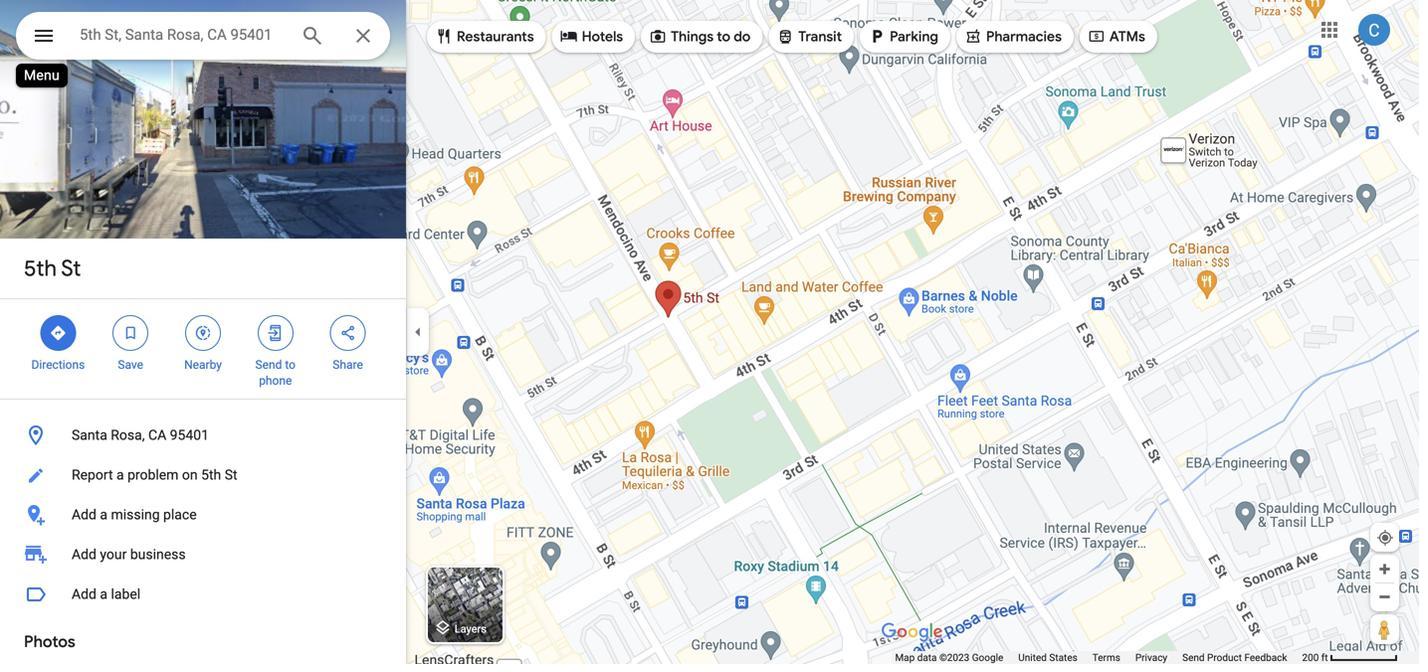 Task type: vqa. For each thing, say whether or not it's contained in the screenshot.
'Add' in the Add a label button
no



Task type: describe. For each thing, give the bounding box(es) containing it.
show your location image
[[1377, 530, 1395, 547]]

send product feedback
[[1183, 652, 1287, 664]]


[[1088, 25, 1106, 47]]

rosa,
[[111, 428, 145, 444]]

add your business
[[72, 547, 186, 563]]

pharmacies
[[986, 28, 1062, 46]]

your
[[100, 547, 127, 563]]

map data ©2023 google
[[895, 652, 1004, 664]]

 transit
[[777, 25, 842, 47]]

actions for 5th st region
[[0, 300, 406, 399]]


[[267, 322, 284, 344]]

do
[[734, 28, 751, 46]]

label
[[111, 587, 141, 603]]

95401
[[170, 428, 209, 444]]

zoom out image
[[1378, 590, 1393, 605]]

layers
[[455, 623, 487, 636]]

0 horizontal spatial 5th
[[24, 255, 57, 283]]

collapse side panel image
[[407, 322, 429, 343]]


[[649, 25, 667, 47]]

to inside send to phone
[[285, 358, 296, 372]]

on
[[182, 467, 198, 484]]

directions
[[31, 358, 85, 372]]

a for problem
[[116, 467, 124, 484]]

santa rosa, ca 95401
[[72, 428, 209, 444]]

200 ft
[[1302, 652, 1328, 664]]

add your business link
[[0, 536, 406, 575]]

send for send product feedback
[[1183, 652, 1205, 664]]

photos
[[24, 633, 75, 653]]

business
[[130, 547, 186, 563]]


[[560, 25, 578, 47]]


[[964, 25, 982, 47]]

add a missing place
[[72, 507, 197, 524]]

 search field
[[16, 12, 390, 64]]

 restaurants
[[435, 25, 534, 47]]


[[868, 25, 886, 47]]

0 horizontal spatial st
[[61, 255, 81, 283]]

©2023
[[940, 652, 970, 664]]

things
[[671, 28, 714, 46]]

to inside  things to do
[[717, 28, 731, 46]]

200 ft button
[[1302, 652, 1398, 664]]

santa rosa, ca 95401 button
[[0, 416, 406, 456]]

privacy
[[1136, 652, 1168, 664]]

parking
[[890, 28, 939, 46]]

a for label
[[100, 587, 108, 603]]

none field inside 5th st, santa rosa, ca 95401 field
[[80, 23, 285, 47]]

add for add a label
[[72, 587, 96, 603]]

a for missing
[[100, 507, 108, 524]]

5th st main content
[[0, 0, 406, 665]]

add for add your business
[[72, 547, 96, 563]]

add for add a missing place
[[72, 507, 96, 524]]

ca
[[148, 428, 166, 444]]



Task type: locate. For each thing, give the bounding box(es) containing it.
santa
[[72, 428, 107, 444]]

add left label
[[72, 587, 96, 603]]

ft
[[1322, 652, 1328, 664]]

add down report
[[72, 507, 96, 524]]

problem
[[127, 467, 179, 484]]

send for send to phone
[[255, 358, 282, 372]]

 hotels
[[560, 25, 623, 47]]


[[435, 25, 453, 47]]

st inside button
[[225, 467, 237, 484]]

zoom in image
[[1378, 562, 1393, 577]]

1 horizontal spatial 5th
[[201, 467, 221, 484]]

0 vertical spatial 5th
[[24, 255, 57, 283]]

transit
[[799, 28, 842, 46]]

1 horizontal spatial to
[[717, 28, 731, 46]]

0 horizontal spatial to
[[285, 358, 296, 372]]

phone
[[259, 374, 292, 388]]

 things to do
[[649, 25, 751, 47]]

st up ""
[[61, 255, 81, 283]]

0 vertical spatial send
[[255, 358, 282, 372]]

a
[[116, 467, 124, 484], [100, 507, 108, 524], [100, 587, 108, 603]]


[[49, 322, 67, 344]]

terms button
[[1093, 652, 1121, 665]]

add inside add a label "button"
[[72, 587, 96, 603]]

google account: cat marinescu  
(ecaterina.marinescu@adept.ai) image
[[1359, 14, 1391, 46]]

a right report
[[116, 467, 124, 484]]

a inside report a problem on 5th st button
[[116, 467, 124, 484]]

place
[[163, 507, 197, 524]]

a left missing on the bottom left of page
[[100, 507, 108, 524]]

add a label button
[[0, 575, 406, 615]]

5th st
[[24, 255, 81, 283]]

5th St, Santa Rosa, CA 95401 field
[[16, 12, 390, 60]]

a left label
[[100, 587, 108, 603]]


[[194, 322, 212, 344]]

footer inside the google maps element
[[895, 652, 1302, 665]]

add a missing place button
[[0, 496, 406, 536]]

200
[[1302, 652, 1319, 664]]

send left product
[[1183, 652, 1205, 664]]

to up phone
[[285, 358, 296, 372]]

st right on
[[225, 467, 237, 484]]

map
[[895, 652, 915, 664]]

1 vertical spatial a
[[100, 507, 108, 524]]

1 horizontal spatial send
[[1183, 652, 1205, 664]]

0 vertical spatial st
[[61, 255, 81, 283]]

 parking
[[868, 25, 939, 47]]

0 vertical spatial a
[[116, 467, 124, 484]]

terms
[[1093, 652, 1121, 664]]

None field
[[80, 23, 285, 47]]

google maps element
[[0, 0, 1419, 665]]

5th inside button
[[201, 467, 221, 484]]

report
[[72, 467, 113, 484]]

1 vertical spatial send
[[1183, 652, 1205, 664]]

hotels
[[582, 28, 623, 46]]

united
[[1019, 652, 1047, 664]]

united states button
[[1019, 652, 1078, 665]]

 pharmacies
[[964, 25, 1062, 47]]

send
[[255, 358, 282, 372], [1183, 652, 1205, 664]]


[[32, 21, 56, 50]]

add inside "add a missing place" "button"
[[72, 507, 96, 524]]

add inside add your business link
[[72, 547, 96, 563]]

add a label
[[72, 587, 141, 603]]

report a problem on 5th st button
[[0, 456, 406, 496]]

3 add from the top
[[72, 587, 96, 603]]

to left do on the top right of page
[[717, 28, 731, 46]]

footer containing map data ©2023 google
[[895, 652, 1302, 665]]

2 vertical spatial a
[[100, 587, 108, 603]]

feedback
[[1245, 652, 1287, 664]]

1 vertical spatial to
[[285, 358, 296, 372]]

to
[[717, 28, 731, 46], [285, 358, 296, 372]]

send inside button
[[1183, 652, 1205, 664]]

5th right on
[[201, 467, 221, 484]]

1 vertical spatial 5th
[[201, 467, 221, 484]]

missing
[[111, 507, 160, 524]]


[[777, 25, 795, 47]]

save
[[118, 358, 143, 372]]

5th
[[24, 255, 57, 283], [201, 467, 221, 484]]

5th up ""
[[24, 255, 57, 283]]

send inside send to phone
[[255, 358, 282, 372]]

send up phone
[[255, 358, 282, 372]]

1 vertical spatial add
[[72, 547, 96, 563]]

report a problem on 5th st
[[72, 467, 237, 484]]

a inside "add a missing place" "button"
[[100, 507, 108, 524]]

1 vertical spatial st
[[225, 467, 237, 484]]

google
[[972, 652, 1004, 664]]

st
[[61, 255, 81, 283], [225, 467, 237, 484]]

 button
[[16, 12, 72, 64]]

a inside add a label "button"
[[100, 587, 108, 603]]

send product feedback button
[[1183, 652, 1287, 665]]


[[122, 322, 140, 344]]

nearby
[[184, 358, 222, 372]]

united states
[[1019, 652, 1078, 664]]

footer
[[895, 652, 1302, 665]]

1 add from the top
[[72, 507, 96, 524]]

send to phone
[[255, 358, 296, 388]]


[[339, 322, 357, 344]]

share
[[333, 358, 363, 372]]

1 horizontal spatial st
[[225, 467, 237, 484]]

states
[[1050, 652, 1078, 664]]

2 vertical spatial add
[[72, 587, 96, 603]]

 atms
[[1088, 25, 1146, 47]]

0 horizontal spatial send
[[255, 358, 282, 372]]

add
[[72, 507, 96, 524], [72, 547, 96, 563], [72, 587, 96, 603]]

product
[[1207, 652, 1242, 664]]

restaurants
[[457, 28, 534, 46]]

0 vertical spatial to
[[717, 28, 731, 46]]

atms
[[1110, 28, 1146, 46]]

data
[[917, 652, 937, 664]]

privacy button
[[1136, 652, 1168, 665]]

show street view coverage image
[[1371, 615, 1399, 645]]

2 add from the top
[[72, 547, 96, 563]]

add left your on the bottom of page
[[72, 547, 96, 563]]

0 vertical spatial add
[[72, 507, 96, 524]]



